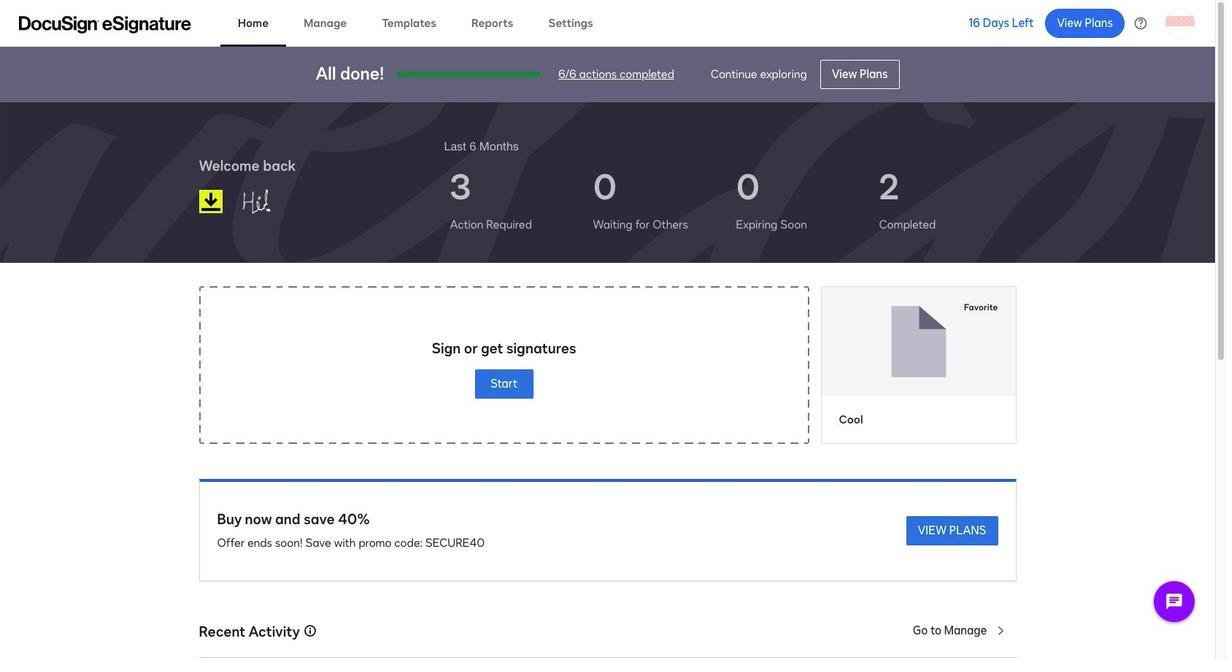 Task type: locate. For each thing, give the bounding box(es) containing it.
use cool image
[[822, 287, 1016, 396]]

docusignlogo image
[[199, 190, 222, 213]]

heading
[[444, 137, 519, 155]]

list
[[444, 155, 1017, 245]]



Task type: describe. For each thing, give the bounding box(es) containing it.
docusign esignature image
[[19, 16, 191, 33]]

generic name image
[[235, 183, 311, 221]]

your uploaded profile image image
[[1166, 8, 1195, 38]]



